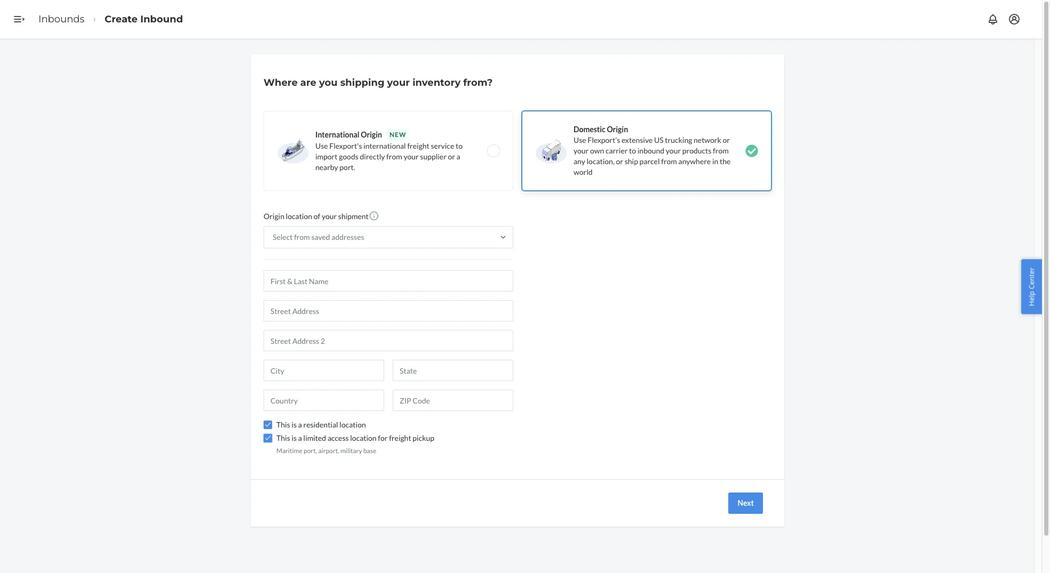 Task type: describe. For each thing, give the bounding box(es) containing it.
your right shipping
[[387, 77, 410, 89]]

from?
[[463, 77, 493, 89]]

select from saved addresses
[[273, 233, 364, 242]]

location,
[[587, 157, 615, 166]]

from inside "use flexport's international freight service to import goods directly from your supplier or a nearby port."
[[386, 152, 402, 161]]

this for this is a limited access location for freight pickup
[[276, 434, 290, 443]]

create
[[105, 13, 138, 25]]

City text field
[[264, 360, 384, 382]]

from up the
[[713, 146, 729, 155]]

flexport's
[[330, 141, 362, 151]]

ship
[[625, 157, 638, 166]]

to inside "use flexport's international freight service to import goods directly from your supplier or a nearby port."
[[456, 141, 463, 151]]

First & Last Name text field
[[264, 271, 513, 292]]

1 vertical spatial freight
[[389, 434, 411, 443]]

State text field
[[393, 360, 513, 382]]

inbounds link
[[38, 13, 85, 25]]

a inside "use flexport's international freight service to import goods directly from your supplier or a nearby port."
[[457, 152, 460, 161]]

anywhere
[[679, 157, 711, 166]]

domestic origin use flexport's extensive us trucking network or your own carrier to inbound your products from any location, or ship parcel from anywhere in the world
[[574, 125, 731, 177]]

new
[[390, 131, 406, 139]]

inbound
[[638, 146, 665, 155]]

center
[[1027, 267, 1037, 289]]

world
[[574, 168, 593, 177]]

origin for domestic
[[607, 125, 628, 134]]

military
[[341, 447, 362, 455]]

pickup
[[413, 434, 434, 443]]

your up any at the top
[[574, 146, 589, 155]]

use inside "use flexport's international freight service to import goods directly from your supplier or a nearby port."
[[315, 141, 328, 151]]

or inside "use flexport's international freight service to import goods directly from your supplier or a nearby port."
[[448, 152, 455, 161]]

is for limited
[[292, 434, 297, 443]]

maritime
[[276, 447, 302, 455]]

check circle image
[[746, 145, 758, 157]]

for
[[378, 434, 388, 443]]

your down trucking
[[666, 146, 681, 155]]

from left saved at the left top of the page
[[294, 233, 310, 242]]

international
[[364, 141, 406, 151]]

residential
[[303, 421, 338, 430]]

this is a residential location
[[276, 421, 366, 430]]

this for this is a residential location
[[276, 421, 290, 430]]

inventory
[[413, 77, 461, 89]]

use flexport's international freight service to import goods directly from your supplier or a nearby port.
[[315, 141, 463, 172]]

origin for international
[[361, 130, 382, 139]]

Street Address text field
[[264, 301, 513, 322]]

is for residential
[[292, 421, 297, 430]]

addresses
[[332, 233, 364, 242]]

this is a limited access location for freight pickup
[[276, 434, 434, 443]]

of
[[314, 212, 320, 221]]

you
[[319, 77, 338, 89]]

freight inside "use flexport's international freight service to import goods directly from your supplier or a nearby port."
[[407, 141, 430, 151]]

port.
[[340, 163, 355, 172]]

next
[[738, 499, 754, 508]]

breadcrumbs navigation
[[30, 4, 192, 35]]

shipping
[[340, 77, 385, 89]]

open notifications image
[[987, 13, 1000, 26]]

limited
[[303, 434, 326, 443]]

trucking
[[665, 136, 692, 145]]

create inbound
[[105, 13, 183, 25]]

airport,
[[318, 447, 339, 455]]

base
[[363, 447, 376, 455]]

where are you shipping your inventory from?
[[264, 77, 493, 89]]

help center
[[1027, 267, 1037, 306]]



Task type: locate. For each thing, give the bounding box(es) containing it.
service
[[431, 141, 454, 151]]

domestic
[[574, 125, 606, 134]]

directly
[[360, 152, 385, 161]]

or down service
[[448, 152, 455, 161]]

parcel
[[640, 157, 660, 166]]

use
[[574, 136, 586, 145], [315, 141, 328, 151]]

a left limited
[[298, 434, 302, 443]]

or
[[723, 136, 730, 145], [448, 152, 455, 161], [616, 157, 623, 166]]

flexport's
[[588, 136, 620, 145]]

location left of
[[286, 212, 312, 221]]

location up base
[[350, 434, 377, 443]]

1 horizontal spatial origin
[[361, 130, 382, 139]]

maritime port, airport, military base
[[276, 447, 376, 455]]

0 vertical spatial is
[[292, 421, 297, 430]]

0 vertical spatial location
[[286, 212, 312, 221]]

origin up international
[[361, 130, 382, 139]]

1 horizontal spatial use
[[574, 136, 586, 145]]

to
[[456, 141, 463, 151], [629, 146, 636, 155]]

international
[[315, 130, 360, 139]]

1 vertical spatial this
[[276, 434, 290, 443]]

origin inside domestic origin use flexport's extensive us trucking network or your own carrier to inbound your products from any location, or ship parcel from anywhere in the world
[[607, 125, 628, 134]]

1 this from the top
[[276, 421, 290, 430]]

in
[[713, 157, 719, 166]]

help center button
[[1022, 259, 1042, 314]]

own
[[590, 146, 604, 155]]

this
[[276, 421, 290, 430], [276, 434, 290, 443]]

select
[[273, 233, 293, 242]]

origin up flexport's
[[607, 125, 628, 134]]

your
[[387, 77, 410, 89], [574, 146, 589, 155], [666, 146, 681, 155], [404, 152, 419, 161], [322, 212, 337, 221]]

0 horizontal spatial origin
[[264, 212, 284, 221]]

products
[[683, 146, 712, 155]]

freight right for
[[389, 434, 411, 443]]

2 vertical spatial a
[[298, 434, 302, 443]]

ZIP Code text field
[[393, 390, 513, 412]]

port,
[[304, 447, 317, 455]]

your left supplier
[[404, 152, 419, 161]]

freight up supplier
[[407, 141, 430, 151]]

1 vertical spatial is
[[292, 434, 297, 443]]

2 is from the top
[[292, 434, 297, 443]]

from
[[713, 146, 729, 155], [386, 152, 402, 161], [661, 157, 677, 166], [294, 233, 310, 242]]

Street Address 2 text field
[[264, 330, 513, 352]]

None checkbox
[[264, 434, 272, 443]]

us
[[654, 136, 664, 145]]

use up import on the left top of the page
[[315, 141, 328, 151]]

a left residential
[[298, 421, 302, 430]]

extensive
[[622, 136, 653, 145]]

origin
[[607, 125, 628, 134], [361, 130, 382, 139], [264, 212, 284, 221]]

to up 'ship'
[[629, 146, 636, 155]]

0 vertical spatial this
[[276, 421, 290, 430]]

1 vertical spatial a
[[298, 421, 302, 430]]

create inbound link
[[105, 13, 183, 25]]

shipment
[[338, 212, 369, 221]]

2 horizontal spatial or
[[723, 136, 730, 145]]

a for this is a residential location
[[298, 421, 302, 430]]

a
[[457, 152, 460, 161], [298, 421, 302, 430], [298, 434, 302, 443]]

1 horizontal spatial to
[[629, 146, 636, 155]]

your inside "use flexport's international freight service to import goods directly from your supplier or a nearby port."
[[404, 152, 419, 161]]

1 vertical spatial location
[[340, 421, 366, 430]]

from down international
[[386, 152, 402, 161]]

location up this is a limited access location for freight pickup
[[340, 421, 366, 430]]

a for this is a limited access location for freight pickup
[[298, 434, 302, 443]]

0 horizontal spatial use
[[315, 141, 328, 151]]

your right of
[[322, 212, 337, 221]]

the
[[720, 157, 731, 166]]

0 horizontal spatial or
[[448, 152, 455, 161]]

where
[[264, 77, 298, 89]]

access
[[328, 434, 349, 443]]

2 horizontal spatial origin
[[607, 125, 628, 134]]

or right the network
[[723, 136, 730, 145]]

1 is from the top
[[292, 421, 297, 430]]

carrier
[[606, 146, 628, 155]]

are
[[300, 77, 316, 89]]

or down carrier on the right top of page
[[616, 157, 623, 166]]

to inside domestic origin use flexport's extensive us trucking network or your own carrier to inbound your products from any location, or ship parcel from anywhere in the world
[[629, 146, 636, 155]]

origin up select
[[264, 212, 284, 221]]

saved
[[311, 233, 330, 242]]

inbound
[[140, 13, 183, 25]]

2 this from the top
[[276, 434, 290, 443]]

international origin
[[315, 130, 382, 139]]

open navigation image
[[13, 13, 26, 26]]

freight
[[407, 141, 430, 151], [389, 434, 411, 443]]

to right service
[[456, 141, 463, 151]]

supplier
[[420, 152, 447, 161]]

use inside domestic origin use flexport's extensive us trucking network or your own carrier to inbound your products from any location, or ship parcel from anywhere in the world
[[574, 136, 586, 145]]

help
[[1027, 291, 1037, 306]]

0 vertical spatial a
[[457, 152, 460, 161]]

2 vertical spatial location
[[350, 434, 377, 443]]

import
[[315, 152, 338, 161]]

from right parcel
[[661, 157, 677, 166]]

0 vertical spatial freight
[[407, 141, 430, 151]]

use down domestic
[[574, 136, 586, 145]]

goods
[[339, 152, 359, 161]]

a right supplier
[[457, 152, 460, 161]]

network
[[694, 136, 722, 145]]

is
[[292, 421, 297, 430], [292, 434, 297, 443]]

nearby
[[315, 163, 338, 172]]

open account menu image
[[1008, 13, 1021, 26]]

location
[[286, 212, 312, 221], [340, 421, 366, 430], [350, 434, 377, 443]]

inbounds
[[38, 13, 85, 25]]

next button
[[729, 493, 763, 515]]

None checkbox
[[264, 421, 272, 430]]

any
[[574, 157, 585, 166]]

Country text field
[[264, 390, 384, 412]]

origin location of your shipment
[[264, 212, 369, 221]]

1 horizontal spatial or
[[616, 157, 623, 166]]

0 horizontal spatial to
[[456, 141, 463, 151]]



Task type: vqa. For each thing, say whether or not it's contained in the screenshot.
Total units 0 text field
no



